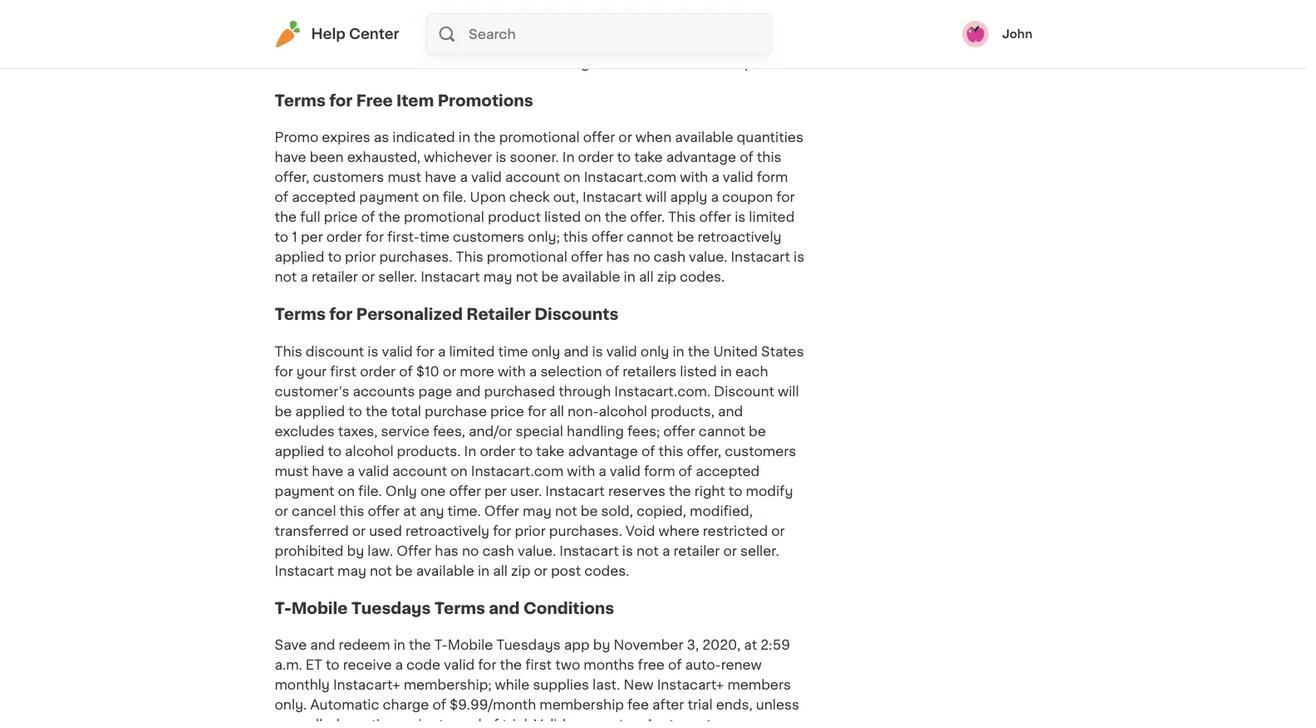 Task type: describe. For each thing, give the bounding box(es) containing it.
law.
[[368, 544, 393, 558]]

valid
[[534, 718, 566, 722]]

discounts
[[534, 306, 619, 322]]

through
[[559, 385, 611, 398]]

the up the 1
[[275, 211, 297, 224]]

customer's
[[275, 385, 349, 398]]

instacart up terms for personalized retailer discounts
[[421, 271, 480, 284]]

expires
[[322, 131, 370, 144]]

zip inside and purchased through instacart.com. discount will be applied to the total purchase price for all non-alcohol products, and excludes taxes, service fees, and/or special handling fees; offer cannot be applied to alcohol products. in order to take advantage of this offer, customers must have a valid account on instacart.com with a valid form of accepted payment on file. only one offer per user. instacart reserves the right to modify or cancel this offer at any time. offer may not be sold, copied, modified, transferred or used retroactively for prior purchases. void where restricted or prohibited by law. offer has no cash value. instacart is not a retailer or seller. instacart may not be available in all zip or post codes.
[[511, 564, 530, 578]]

monthly
[[275, 679, 330, 692]]

1 horizontal spatial alcohol
[[599, 405, 647, 418]]

1 vertical spatial offer
[[397, 544, 432, 558]]

1 horizontal spatial customers
[[453, 231, 524, 244]]

time inside this discount is valid for a limited time only and is valid only in the united states for your first order of $10 or more with a selection of retailers listed in each customer's
[[498, 345, 528, 358]]

et
[[306, 659, 322, 672]]

upon
[[470, 191, 506, 204]]

terms for personalized retailer discounts
[[275, 306, 619, 322]]

taxes,
[[338, 425, 378, 438]]

instacart up offer.
[[583, 191, 642, 204]]

transferred
[[275, 524, 349, 538]]

of right free at bottom
[[668, 659, 682, 672]]

1 horizontal spatial this
[[456, 251, 483, 264]]

terms for free item promotions
[[275, 92, 533, 108]]

codes. inside "promo expires as indicated in the promotional offer or when available quantities have been exhausted, whichever is sooner. in order to take advantage of this offer, customers must have a valid account on instacart.com with a valid form of accepted payment on file. upon check out, instacart will apply a coupon for the full price of the promotional product listed on the offer. this offer is limited to 1 per order for first-time customers only; this offer cannot be retroactively applied to prior purchases. this promotional offer has no cash value. instacart is not a retailer or seller. instacart may not be available in all zip codes."
[[680, 271, 725, 284]]

this inside this discount is valid for a limited time only and is valid only in the united states for your first order of $10 or more with a selection of retailers listed in each customer's
[[275, 345, 302, 358]]

be down discount
[[749, 425, 766, 438]]

not down the 1
[[275, 271, 297, 284]]

in down offer.
[[624, 271, 636, 284]]

help
[[311, 27, 345, 41]]

any inside and purchased through instacart.com. discount will be applied to the total purchase price for all non-alcohol products, and excludes taxes, service fees, and/or special handling fees; offer cannot be applied to alcohol products. in order to take advantage of this offer, customers must have a valid account on instacart.com with a valid form of accepted payment on file. only one offer per user. instacart reserves the right to modify or cancel this offer at any time. offer may not be sold, copied, modified, transferred or used retroactively for prior purchases. void where restricted or prohibited by law. offer has no cash value. instacart is not a retailer or seller. instacart may not be available in all zip or post codes.
[[420, 504, 444, 518]]

whichever
[[424, 151, 492, 164]]

form inside and purchased through instacart.com. discount will be applied to the total purchase price for all non-alcohol products, and excludes taxes, service fees, and/or special handling fees; offer cannot be applied to alcohol products. in order to take advantage of this offer, customers must have a valid account on instacart.com with a valid form of accepted payment on file. only one offer per user. instacart reserves the right to modify or cancel this offer at any time. offer may not be sold, copied, modified, transferred or used retroactively for prior purchases. void where restricted or prohibited by law. offer has no cash value. instacart is not a retailer or seller. instacart may not be available in all zip or post codes.
[[644, 465, 675, 478]]

offer up time.
[[449, 485, 481, 498]]

on down products.
[[451, 465, 468, 478]]

instacart.com inside "promo expires as indicated in the promotional offer or when available quantities have been exhausted, whichever is sooner. in order to take advantage of this offer, customers must have a valid account on instacart.com with a valid form of accepted payment on file. upon check out, instacart will apply a coupon for the full price of the promotional product listed on the offer. this offer is limited to 1 per order for first-time customers only; this offer cannot be retroactively applied to prior purchases. this promotional offer has no cash value. instacart is not a retailer or seller. instacart may not be available in all zip codes."
[[584, 171, 677, 184]]

for left free
[[329, 92, 353, 108]]

t-mobile tuesdays terms and conditions
[[275, 600, 614, 616]]

instacart+ promotional terms and conditions link
[[843, 22, 1033, 68]]

renew
[[721, 659, 762, 672]]

and inside this discount is valid for a limited time only and is valid only in the united states for your first order of $10 or more with a selection of retailers listed in each customer's
[[564, 345, 589, 358]]

account inside save and redeem in the t-mobile tuesdays app by november 3, 2020, at 2:59 a.m. et to receive a code valid for the first two months free of auto-renew monthly instacart+ membership; while supplies last. new instacart+ members only. automatic charge of $9.99/month membership fee after trial ends, unless cancelled any time prior to end of trial. valid account on
[[569, 718, 624, 722]]

0 vertical spatial have
[[275, 151, 306, 164]]

one
[[420, 485, 446, 498]]

$9.99/month
[[450, 699, 536, 712]]

account inside "promo expires as indicated in the promotional offer or when available quantities have been exhausted, whichever is sooner. in order to take advantage of this offer, customers must have a valid account on instacart.com with a valid form of accepted payment on file. upon check out, instacart will apply a coupon for the full price of the promotional product listed on the offer. this offer is limited to 1 per order for first-time customers only; this offer cannot be retroactively applied to prior purchases. this promotional offer has no cash value. instacart is not a retailer or seller. instacart may not be available in all zip codes."
[[505, 171, 560, 184]]

promotional inside instacart+ promotional terms and conditions
[[915, 31, 985, 42]]

terms
[[988, 31, 1022, 42]]

trial
[[688, 699, 713, 712]]

page
[[418, 385, 452, 398]]

available inside and purchased through instacart.com. discount will be applied to the total purchase price for all non-alcohol products, and excludes taxes, service fees, and/or special handling fees; offer cannot be applied to alcohol products. in order to take advantage of this offer, customers must have a valid account on instacart.com with a valid form of accepted payment on file. only one offer per user. instacart reserves the right to modify or cancel this offer at any time. offer may not be sold, copied, modified, transferred or used retroactively for prior purchases. void where restricted or prohibited by law. offer has no cash value. instacart is not a retailer or seller. instacart may not be available in all zip or post codes.
[[416, 564, 474, 578]]

in inside and purchased through instacart.com. discount will be applied to the total purchase price for all non-alcohol products, and excludes taxes, service fees, and/or special handling fees; offer cannot be applied to alcohol products. in order to take advantage of this offer, customers must have a valid account on instacart.com with a valid form of accepted payment on file. only one offer per user. instacart reserves the right to modify or cancel this offer at any time. offer may not be sold, copied, modified, transferred or used retroactively for prior purchases. void where restricted or prohibited by law. offer has no cash value. instacart is not a retailer or seller. instacart may not be available in all zip or post codes.
[[464, 445, 476, 458]]

file. inside and purchased through instacart.com. discount will be applied to the total purchase price for all non-alcohol products, and excludes taxes, service fees, and/or special handling fees; offer cannot be applied to alcohol products. in order to take advantage of this offer, customers must have a valid account on instacart.com with a valid form of accepted payment on file. only one offer per user. instacart reserves the right to modify or cancel this offer at any time. offer may not be sold, copied, modified, transferred or used retroactively for prior purchases. void where restricted or prohibited by law. offer has no cash value. instacart is not a retailer or seller. instacart may not be available in all zip or post codes.
[[358, 485, 382, 498]]

cannot inside and purchased through instacart.com. discount will be applied to the total purchase price for all non-alcohol products, and excludes taxes, service fees, and/or special handling fees; offer cannot be applied to alcohol products. in order to take advantage of this offer, customers must have a valid account on instacart.com with a valid form of accepted payment on file. only one offer per user. instacart reserves the right to modify or cancel this offer at any time. offer may not be sold, copied, modified, transferred or used retroactively for prior purchases. void where restricted or prohibited by law. offer has no cash value. instacart is not a retailer or seller. instacart may not be available in all zip or post codes.
[[699, 425, 745, 438]]

each
[[735, 365, 768, 378]]

fees;
[[627, 425, 660, 438]]

restricted
[[703, 524, 768, 538]]

take inside "promo expires as indicated in the promotional offer or when available quantities have been exhausted, whichever is sooner. in order to take advantage of this offer, customers must have a valid account on instacart.com with a valid form of accepted payment on file. upon check out, instacart will apply a coupon for the full price of the promotional product listed on the offer. this offer is limited to 1 per order for first-time customers only; this offer cannot be retroactively applied to prior purchases. this promotional offer has no cash value. instacart is not a retailer or seller. instacart may not be available in all zip codes."
[[634, 151, 663, 164]]

must inside "promo expires as indicated in the promotional offer or when available quantities have been exhausted, whichever is sooner. in order to take advantage of this offer, customers must have a valid account on instacart.com with a valid form of accepted payment on file. upon check out, instacart will apply a coupon for the full price of the promotional product listed on the offer. this offer is limited to 1 per order for first-time customers only; this offer cannot be retroactively applied to prior purchases. this promotional offer has no cash value. instacart is not a retailer or seller. instacart may not be available in all zip codes."
[[388, 171, 421, 184]]

in inside "promo expires as indicated in the promotional offer or when available quantities have been exhausted, whichever is sooner. in order to take advantage of this offer, customers must have a valid account on instacart.com with a valid form of accepted payment on file. upon check out, instacart will apply a coupon for the full price of the promotional product listed on the offer. this offer is limited to 1 per order for first-time customers only; this offer cannot be retroactively applied to prior purchases. this promotional offer has no cash value. instacart is not a retailer or seller. instacart may not be available in all zip codes."
[[562, 151, 575, 164]]

not down only;
[[516, 271, 538, 284]]

limited inside this discount is valid for a limited time only and is valid only in the united states for your first order of $10 or more with a selection of retailers listed in each customer's
[[449, 345, 495, 358]]

any inside save and redeem in the t-mobile tuesdays app by november 3, 2020, at 2:59 a.m. et to receive a code valid for the first two months free of auto-renew monthly instacart+ membership; while supplies last. new instacart+ members only. automatic charge of $9.99/month membership fee after trial ends, unless cancelled any time prior to end of trial. valid account on
[[343, 718, 368, 722]]

on up the transferred
[[338, 485, 355, 498]]

for left first- on the top left of the page
[[365, 231, 384, 244]]

membership
[[540, 699, 624, 712]]

help center link
[[275, 21, 399, 47]]

for inside save and redeem in the t-mobile tuesdays app by november 3, 2020, at 2:59 a.m. et to receive a code valid for the first two months free of auto-renew monthly instacart+ membership; while supplies last. new instacart+ members only. automatic charge of $9.99/month membership fee after trial ends, unless cancelled any time prior to end of trial. valid account on
[[478, 659, 497, 672]]

and down more on the bottom of the page
[[456, 385, 481, 398]]

form inside "promo expires as indicated in the promotional offer or when available quantities have been exhausted, whichever is sooner. in order to take advantage of this offer, customers must have a valid account on instacart.com with a valid form of accepted payment on file. upon check out, instacart will apply a coupon for the full price of the promotional product listed on the offer. this offer is limited to 1 per order for first-time customers only; this offer cannot be retroactively applied to prior purchases. this promotional offer has no cash value. instacart is not a retailer or seller. instacart may not be available in all zip codes."
[[757, 171, 788, 184]]

retailer inside and purchased through instacart.com. discount will be applied to the total purchase price for all non-alcohol products, and excludes taxes, service fees, and/or special handling fees; offer cannot be applied to alcohol products. in order to take advantage of this offer, customers must have a valid account on instacart.com with a valid form of accepted payment on file. only one offer per user. instacart reserves the right to modify or cancel this offer at any time. offer may not be sold, copied, modified, transferred or used retroactively for prior purchases. void where restricted or prohibited by law. offer has no cash value. instacart is not a retailer or seller. instacart may not be available in all zip or post codes.
[[673, 544, 720, 558]]

or left when
[[619, 131, 632, 144]]

is inside and purchased through instacart.com. discount will be applied to the total purchase price for all non-alcohol products, and excludes taxes, service fees, and/or special handling fees; offer cannot be applied to alcohol products. in order to take advantage of this offer, customers must have a valid account on instacart.com with a valid form of accepted payment on file. only one offer per user. instacart reserves the right to modify or cancel this offer at any time. offer may not be sold, copied, modified, transferred or used retroactively for prior purchases. void where restricted or prohibited by law. offer has no cash value. instacart is not a retailer or seller. instacart may not be available in all zip or post codes.
[[622, 544, 633, 558]]

for up discount
[[329, 306, 353, 322]]

members
[[727, 679, 791, 692]]

after
[[652, 699, 684, 712]]

special
[[516, 425, 563, 438]]

this down the fees;
[[659, 445, 683, 458]]

product
[[488, 211, 541, 224]]

0 horizontal spatial tuesdays
[[351, 600, 431, 616]]

post
[[551, 564, 581, 578]]

the inside this discount is valid for a limited time only and is valid only in the united states for your first order of $10 or more with a selection of retailers listed in each customer's
[[688, 345, 710, 358]]

coupon
[[722, 191, 773, 204]]

and down discount
[[718, 405, 743, 418]]

retailer
[[466, 306, 531, 322]]

charge
[[383, 699, 429, 712]]

be down only;
[[541, 271, 559, 284]]

not down law.
[[370, 564, 392, 578]]

instacart+ inside instacart+ promotional terms and conditions
[[853, 31, 912, 42]]

free
[[638, 659, 665, 672]]

valid up "coupon"
[[723, 171, 754, 184]]

valid up reserves
[[610, 465, 641, 478]]

products.
[[397, 445, 461, 458]]

unless
[[756, 699, 799, 712]]

tuesdays inside save and redeem in the t-mobile tuesdays app by november 3, 2020, at 2:59 a.m. et to receive a code valid for the first two months free of auto-renew monthly instacart+ membership; while supplies last. new instacart+ members only. automatic charge of $9.99/month membership fee after trial ends, unless cancelled any time prior to end of trial. valid account on
[[496, 639, 561, 652]]

in up retailers
[[673, 345, 684, 358]]

the up while
[[500, 659, 522, 672]]

purchases. inside and purchased through instacart.com. discount will be applied to the total purchase price for all non-alcohol products, and excludes taxes, service fees, and/or special handling fees; offer cannot be applied to alcohol products. in order to take advantage of this offer, customers must have a valid account on instacart.com with a valid form of accepted payment on file. only one offer per user. instacart reserves the right to modify or cancel this offer at any time. offer may not be sold, copied, modified, transferred or used retroactively for prior purchases. void where restricted or prohibited by law. offer has no cash value. instacart is not a retailer or seller. instacart may not be available in all zip or post codes.
[[549, 524, 622, 538]]

this right only;
[[563, 231, 588, 244]]

valid down personalized
[[382, 345, 413, 358]]

free
[[356, 92, 393, 108]]

order up out,
[[578, 151, 614, 164]]

1
[[292, 231, 297, 244]]

last.
[[593, 679, 620, 692]]

not left sold,
[[555, 504, 577, 518]]

selection
[[540, 365, 602, 378]]

$10
[[416, 365, 439, 378]]

non-
[[568, 405, 599, 418]]

check
[[509, 191, 550, 204]]

or left used in the bottom of the page
[[352, 524, 366, 538]]

discount
[[714, 385, 774, 398]]

or inside this discount is valid for a limited time only and is valid only in the united states for your first order of $10 or more with a selection of retailers listed in each customer's
[[443, 365, 456, 378]]

of down quantities
[[740, 151, 753, 164]]

john
[[1002, 28, 1033, 40]]

seller. inside "promo expires as indicated in the promotional offer or when available quantities have been exhausted, whichever is sooner. in order to take advantage of this offer, customers must have a valid account on instacart.com with a valid form of accepted payment on file. upon check out, instacart will apply a coupon for the full price of the promotional product listed on the offer. this offer is limited to 1 per order for first-time customers only; this offer cannot be retroactively applied to prior purchases. this promotional offer has no cash value. instacart is not a retailer or seller. instacart may not be available in all zip codes."
[[378, 271, 417, 284]]

be down "apply" at the right of the page
[[677, 231, 694, 244]]

supplies
[[533, 679, 589, 692]]

months
[[584, 659, 634, 672]]

of right full
[[361, 211, 375, 224]]

of up copied,
[[679, 465, 692, 478]]

limited inside "promo expires as indicated in the promotional offer or when available quantities have been exhausted, whichever is sooner. in order to take advantage of this offer, customers must have a valid account on instacart.com with a valid form of accepted payment on file. upon check out, instacart will apply a coupon for the full price of the promotional product listed on the offer. this offer is limited to 1 per order for first-time customers only; this offer cannot be retroactively applied to prior purchases. this promotional offer has no cash value. instacart is not a retailer or seller. instacart may not be available in all zip codes."
[[749, 211, 795, 224]]

valid inside save and redeem in the t-mobile tuesdays app by november 3, 2020, at 2:59 a.m. et to receive a code valid for the first two months free of auto-renew monthly instacart+ membership; while supplies last. new instacart+ members only. automatic charge of $9.99/month membership fee after trial ends, unless cancelled any time prior to end of trial. valid account on
[[444, 659, 475, 672]]

Search search field
[[467, 14, 771, 54]]

conditions
[[878, 47, 940, 59]]

on up out,
[[564, 171, 581, 184]]

0 horizontal spatial t-
[[275, 600, 291, 616]]

reserves
[[608, 485, 666, 498]]

offer down "apply" at the right of the page
[[699, 211, 731, 224]]

offer up used in the bottom of the page
[[368, 504, 400, 518]]

in up whichever
[[458, 131, 470, 144]]

applied inside "promo expires as indicated in the promotional offer or when available quantities have been exhausted, whichever is sooner. in order to take advantage of this offer, customers must have a valid account on instacart.com with a valid form of accepted payment on file. upon check out, instacart will apply a coupon for the full price of the promotional product listed on the offer. this offer is limited to 1 per order for first-time customers only; this offer cannot be retroactively applied to prior purchases. this promotional offer has no cash value. instacart is not a retailer or seller. instacart may not be available in all zip codes."
[[275, 251, 324, 264]]

fee
[[627, 699, 649, 712]]

has inside and purchased through instacart.com. discount will be applied to the total purchase price for all non-alcohol products, and excludes taxes, service fees, and/or special handling fees; offer cannot be applied to alcohol products. in order to take advantage of this offer, customers must have a valid account on instacart.com with a valid form of accepted payment on file. only one offer per user. instacart reserves the right to modify or cancel this offer at any time. offer may not be sold, copied, modified, transferred or used retroactively for prior purchases. void where restricted or prohibited by law. offer has no cash value. instacart is not a retailer or seller. instacart may not be available in all zip or post codes.
[[435, 544, 459, 558]]

your
[[296, 365, 327, 378]]

new
[[624, 679, 654, 692]]

on down whichever
[[422, 191, 439, 204]]

value. inside "promo expires as indicated in the promotional offer or when available quantities have been exhausted, whichever is sooner. in order to take advantage of this offer, customers must have a valid account on instacart.com with a valid form of accepted payment on file. upon check out, instacart will apply a coupon for the full price of the promotional product listed on the offer. this offer is limited to 1 per order for first-time customers only; this offer cannot be retroactively applied to prior purchases. this promotional offer has no cash value. instacart is not a retailer or seller. instacart may not be available in all zip codes."
[[689, 251, 727, 264]]

where
[[659, 524, 699, 538]]

fees,
[[433, 425, 465, 438]]

payment inside "promo expires as indicated in the promotional offer or when available quantities have been exhausted, whichever is sooner. in order to take advantage of this offer, customers must have a valid account on instacart.com with a valid form of accepted payment on file. upon check out, instacart will apply a coupon for the full price of the promotional product listed on the offer. this offer is limited to 1 per order for first-time customers only; this offer cannot be retroactively applied to prior purchases. this promotional offer has no cash value. instacart is not a retailer or seller. instacart may not be available in all zip codes."
[[359, 191, 419, 204]]

promotional down only;
[[487, 251, 567, 264]]

retroactively inside "promo expires as indicated in the promotional offer or when available quantities have been exhausted, whichever is sooner. in order to take advantage of this offer, customers must have a valid account on instacart.com with a valid form of accepted payment on file. upon check out, instacart will apply a coupon for the full price of the promotional product listed on the offer. this offer is limited to 1 per order for first-time customers only; this offer cannot be retroactively applied to prior purchases. this promotional offer has no cash value. instacart is not a retailer or seller. instacart may not be available in all zip codes."
[[698, 231, 782, 244]]

instacart image
[[275, 21, 301, 47]]

codes. inside and purchased through instacart.com. discount will be applied to the total purchase price for all non-alcohol products, and excludes taxes, service fees, and/or special handling fees; offer cannot be applied to alcohol products. in order to take advantage of this offer, customers must have a valid account on instacart.com with a valid form of accepted payment on file. only one offer per user. instacart reserves the right to modify or cancel this offer at any time. offer may not be sold, copied, modified, transferred or used retroactively for prior purchases. void where restricted or prohibited by law. offer has no cash value. instacart is not a retailer or seller. instacart may not be available in all zip or post codes.
[[584, 564, 629, 578]]

john link
[[962, 21, 1033, 47]]

exhausted,
[[347, 151, 420, 164]]

accounts
[[353, 385, 415, 398]]

of down $9.99/month
[[485, 718, 499, 722]]

the down accounts
[[366, 405, 388, 418]]

2 horizontal spatial this
[[668, 211, 696, 224]]

no inside and purchased through instacart.com. discount will be applied to the total purchase price for all non-alcohol products, and excludes taxes, service fees, and/or special handling fees; offer cannot be applied to alcohol products. in order to take advantage of this offer, customers must have a valid account on instacart.com with a valid form of accepted payment on file. only one offer per user. instacart reserves the right to modify or cancel this offer at any time. offer may not be sold, copied, modified, transferred or used retroactively for prior purchases. void where restricted or prohibited by law. offer has no cash value. instacart is not a retailer or seller. instacart may not be available in all zip or post codes.
[[462, 544, 479, 558]]

offer.
[[630, 211, 665, 224]]

of down promo at top left
[[275, 191, 288, 204]]

instacart+ promotional terms and conditions
[[853, 31, 1022, 59]]

full
[[300, 211, 320, 224]]

personalized
[[356, 306, 463, 322]]

prior inside and purchased through instacart.com. discount will be applied to the total purchase price for all non-alcohol products, and excludes taxes, service fees, and/or special handling fees; offer cannot be applied to alcohol products. in order to take advantage of this offer, customers must have a valid account on instacart.com with a valid form of accepted payment on file. only one offer per user. instacart reserves the right to modify or cancel this offer at any time. offer may not be sold, copied, modified, transferred or used retroactively for prior purchases. void where restricted or prohibited by law. offer has no cash value. instacart is not a retailer or seller. instacart may not be available in all zip or post codes.
[[515, 524, 546, 538]]

order right the 1
[[326, 231, 362, 244]]

seller. inside and purchased through instacart.com. discount will be applied to the total purchase price for all non-alcohol products, and excludes taxes, service fees, and/or special handling fees; offer cannot be applied to alcohol products. in order to take advantage of this offer, customers must have a valid account on instacart.com with a valid form of accepted payment on file. only one offer per user. instacart reserves the right to modify or cancel this offer at any time. offer may not be sold, copied, modified, transferred or used retroactively for prior purchases. void where restricted or prohibited by law. offer has no cash value. instacart is not a retailer or seller. instacart may not be available in all zip or post codes.
[[740, 544, 779, 558]]

for left your on the left bottom
[[275, 365, 293, 378]]

0 horizontal spatial may
[[337, 564, 366, 578]]

service
[[381, 425, 429, 438]]

and left the conditions
[[489, 600, 520, 616]]

price inside "promo expires as indicated in the promotional offer or when available quantities have been exhausted, whichever is sooner. in order to take advantage of this offer, customers must have a valid account on instacart.com with a valid form of accepted payment on file. upon check out, instacart will apply a coupon for the full price of the promotional product listed on the offer. this offer is limited to 1 per order for first-time customers only; this offer cannot be retroactively applied to prior purchases. this promotional offer has no cash value. instacart is not a retailer or seller. instacart may not be available in all zip codes."
[[324, 211, 358, 224]]

center
[[349, 27, 399, 41]]

this discount is valid for a limited time only and is valid only in the united states for your first order of $10 or more with a selection of retailers listed in each customer's
[[275, 345, 804, 398]]

the up copied,
[[669, 485, 691, 498]]

1 vertical spatial applied
[[295, 405, 345, 418]]

be up "excludes"
[[275, 405, 292, 418]]

or up personalized
[[361, 271, 375, 284]]

of down the fees;
[[641, 445, 655, 458]]

0 vertical spatial mobile
[[291, 600, 348, 616]]

the left offer.
[[605, 211, 627, 224]]

retroactively inside and purchased through instacart.com. discount will be applied to the total purchase price for all non-alcohol products, and excludes taxes, service fees, and/or special handling fees; offer cannot be applied to alcohol products. in order to take advantage of this offer, customers must have a valid account on instacart.com with a valid form of accepted payment on file. only one offer per user. instacart reserves the right to modify or cancel this offer at any time. offer may not be sold, copied, modified, transferred or used retroactively for prior purchases. void where restricted or prohibited by law. offer has no cash value. instacart is not a retailer or seller. instacart may not be available in all zip or post codes.
[[405, 524, 490, 538]]

indicated
[[392, 131, 455, 144]]

advantage inside and purchased through instacart.com. discount will be applied to the total purchase price for all non-alcohol products, and excludes taxes, service fees, and/or special handling fees; offer cannot be applied to alcohol products. in order to take advantage of this offer, customers must have a valid account on instacart.com with a valid form of accepted payment on file. only one offer per user. instacart reserves the right to modify or cancel this offer at any time. offer may not be sold, copied, modified, transferred or used retroactively for prior purchases. void where restricted or prohibited by law. offer has no cash value. instacart is not a retailer or seller. instacart may not be available in all zip or post codes.
[[568, 445, 638, 458]]

instacart down prohibited on the bottom of the page
[[275, 564, 334, 578]]

1 horizontal spatial offer
[[484, 504, 519, 518]]

for up $10
[[416, 345, 434, 358]]

quantities
[[737, 131, 803, 144]]

a inside save and redeem in the t-mobile tuesdays app by november 3, 2020, at 2:59 a.m. et to receive a code valid for the first two months free of auto-renew monthly instacart+ membership; while supplies last. new instacart+ members only. automatic charge of $9.99/month membership fee after trial ends, unless cancelled any time prior to end of trial. valid account on
[[395, 659, 403, 672]]

offer down products,
[[663, 425, 695, 438]]

handling
[[567, 425, 624, 438]]

listed inside "promo expires as indicated in the promotional offer or when available quantities have been exhausted, whichever is sooner. in order to take advantage of this offer, customers must have a valid account on instacart.com with a valid form of accepted payment on file. upon check out, instacart will apply a coupon for the full price of the promotional product listed on the offer. this offer is limited to 1 per order for first-time customers only; this offer cannot be retroactively applied to prior purchases. this promotional offer has no cash value. instacart is not a retailer or seller. instacart may not be available in all zip codes."
[[544, 211, 581, 224]]

offer up discounts
[[571, 251, 603, 264]]

void
[[626, 524, 655, 538]]

products,
[[651, 405, 715, 418]]

discount
[[306, 345, 364, 358]]

offer right only;
[[591, 231, 623, 244]]

and purchased through instacart.com. discount will be applied to the total purchase price for all non-alcohol products, and excludes taxes, service fees, and/or special handling fees; offer cannot be applied to alcohol products. in order to take advantage of this offer, customers must have a valid account on instacart.com with a valid form of accepted payment on file. only one offer per user. instacart reserves the right to modify or cancel this offer at any time. offer may not be sold, copied, modified, transferred or used retroactively for prior purchases. void where restricted or prohibited by law. offer has no cash value. instacart is not a retailer or seller. instacart may not be available in all zip or post codes.
[[275, 385, 799, 578]]

membership;
[[404, 679, 491, 692]]

valid up only
[[358, 465, 389, 478]]

in inside save and redeem in the t-mobile tuesdays app by november 3, 2020, at 2:59 a.m. et to receive a code valid for the first two months free of auto-renew monthly instacart+ membership; while supplies last. new instacart+ members only. automatic charge of $9.99/month membership fee after trial ends, unless cancelled any time prior to end of trial. valid account on
[[394, 639, 405, 652]]

save and redeem in the t-mobile tuesdays app by november 3, 2020, at 2:59 a.m. et to receive a code valid for the first two months free of auto-renew monthly instacart+ membership; while supplies last. new instacart+ members only. automatic charge of $9.99/month membership fee after trial ends, unless cancelled any time prior to end of trial. valid account on
[[275, 639, 799, 722]]

for right "coupon"
[[776, 191, 795, 204]]

of up through
[[605, 365, 619, 378]]

offer left when
[[583, 131, 615, 144]]

1 vertical spatial alcohol
[[345, 445, 393, 458]]

with inside this discount is valid for a limited time only and is valid only in the united states for your first order of $10 or more with a selection of retailers listed in each customer's
[[498, 365, 526, 378]]

of up accounts page
[[399, 365, 413, 378]]

advantage inside "promo expires as indicated in the promotional offer or when available quantities have been exhausted, whichever is sooner. in order to take advantage of this offer, customers must have a valid account on instacart.com with a valid form of accepted payment on file. upon check out, instacart will apply a coupon for the full price of the promotional product listed on the offer. this offer is limited to 1 per order for first-time customers only; this offer cannot be retroactively applied to prior purchases. this promotional offer has no cash value. instacart is not a retailer or seller. instacart may not be available in all zip codes."
[[666, 151, 736, 164]]

at inside and purchased through instacart.com. discount will be applied to the total purchase price for all non-alcohol products, and excludes taxes, service fees, and/or special handling fees; offer cannot be applied to alcohol products. in order to take advantage of this offer, customers must have a valid account on instacart.com with a valid form of accepted payment on file. only one offer per user. instacart reserves the right to modify or cancel this offer at any time. offer may not be sold, copied, modified, transferred or used retroactively for prior purchases. void where restricted or prohibited by law. offer has no cash value. instacart is not a retailer or seller. instacart may not be available in all zip or post codes.
[[403, 504, 416, 518]]

retailers
[[623, 365, 677, 378]]

excludes
[[275, 425, 335, 438]]

2 vertical spatial all
[[493, 564, 508, 578]]

november
[[614, 639, 683, 652]]

instacart down "coupon"
[[731, 251, 790, 264]]

auto-
[[685, 659, 721, 672]]



Task type: locate. For each thing, give the bounding box(es) containing it.
1 vertical spatial cash
[[482, 544, 514, 558]]

1 vertical spatial instacart.com
[[471, 465, 564, 478]]

seller. up personalized
[[378, 271, 417, 284]]

0 horizontal spatial all
[[493, 564, 508, 578]]

time inside "promo expires as indicated in the promotional offer or when available quantities have been exhausted, whichever is sooner. in order to take advantage of this offer, customers must have a valid account on instacart.com with a valid form of accepted payment on file. upon check out, instacart will apply a coupon for the full price of the promotional product listed on the offer. this offer is limited to 1 per order for first-time customers only; this offer cannot be retroactively applied to prior purchases. this promotional offer has no cash value. instacart is not a retailer or seller. instacart may not be available in all zip codes."
[[420, 231, 450, 244]]

conditions
[[523, 600, 614, 616]]

1 horizontal spatial no
[[633, 251, 650, 264]]

first inside this discount is valid for a limited time only and is valid only in the united states for your first order of $10 or more with a selection of retailers listed in each customer's
[[330, 365, 357, 378]]

accepted up full
[[292, 191, 356, 204]]

time inside save and redeem in the t-mobile tuesdays app by november 3, 2020, at 2:59 a.m. et to receive a code valid for the first two months free of auto-renew monthly instacart+ membership; while supplies last. new instacart+ members only. automatic charge of $9.99/month membership fee after trial ends, unless cancelled any time prior to end of trial. valid account on
[[371, 718, 401, 722]]

0 vertical spatial has
[[606, 251, 630, 264]]

has up discounts
[[606, 251, 630, 264]]

customers up 'modify'
[[725, 445, 796, 458]]

prior inside "promo expires as indicated in the promotional offer or when available quantities have been exhausted, whichever is sooner. in order to take advantage of this offer, customers must have a valid account on instacart.com with a valid form of accepted payment on file. upon check out, instacart will apply a coupon for the full price of the promotional product listed on the offer. this offer is limited to 1 per order for first-time customers only; this offer cannot be retroactively applied to prior purchases. this promotional offer has no cash value. instacart is not a retailer or seller. instacart may not be available in all zip codes."
[[345, 251, 376, 264]]

terms for terms for personalized retailer discounts
[[275, 306, 326, 322]]

2 horizontal spatial account
[[569, 718, 624, 722]]

prior down user.
[[515, 524, 546, 538]]

first
[[330, 365, 357, 378], [525, 659, 552, 672]]

0 horizontal spatial cannot
[[627, 231, 674, 244]]

code
[[406, 659, 441, 672]]

terms up code
[[434, 600, 485, 616]]

account
[[505, 171, 560, 184], [392, 465, 447, 478], [569, 718, 624, 722]]

offer,
[[275, 171, 309, 184], [687, 445, 722, 458]]

and up et
[[310, 639, 335, 652]]

0 vertical spatial limited
[[749, 211, 795, 224]]

2 horizontal spatial customers
[[725, 445, 796, 458]]

0 horizontal spatial no
[[462, 544, 479, 558]]

sold,
[[601, 504, 633, 518]]

value. down "apply" at the right of the page
[[689, 251, 727, 264]]

2 vertical spatial applied
[[275, 445, 324, 458]]

sooner.
[[510, 151, 559, 164]]

been
[[310, 151, 344, 164]]

payment
[[359, 191, 419, 204], [275, 485, 334, 498]]

right
[[694, 485, 725, 498]]

user avatar image
[[962, 21, 989, 47]]

while
[[495, 679, 530, 692]]

0 vertical spatial may
[[483, 271, 512, 284]]

not down void
[[637, 544, 659, 558]]

0 vertical spatial file.
[[443, 191, 467, 204]]

only up retailers
[[641, 345, 669, 358]]

promo
[[275, 131, 318, 144]]

2 vertical spatial prior
[[404, 718, 435, 722]]

1 horizontal spatial file.
[[443, 191, 467, 204]]

for up special
[[528, 405, 546, 418]]

with inside and purchased through instacart.com. discount will be applied to the total purchase price for all non-alcohol products, and excludes taxes, service fees, and/or special handling fees; offer cannot be applied to alcohol products. in order to take advantage of this offer, customers must have a valid account on instacart.com with a valid form of accepted payment on file. only one offer per user. instacart reserves the right to modify or cancel this offer at any time. offer may not be sold, copied, modified, transferred or used retroactively for prior purchases. void where restricted or prohibited by law. offer has no cash value. instacart is not a retailer or seller. instacart may not be available in all zip or post codes.
[[567, 465, 595, 478]]

promo expires as indicated in the promotional offer or when available quantities have been exhausted, whichever is sooner. in order to take advantage of this offer, customers must have a valid account on instacart.com with a valid form of accepted payment on file. upon check out, instacart will apply a coupon for the full price of the promotional product listed on the offer. this offer is limited to 1 per order for first-time customers only; this offer cannot be retroactively applied to prior purchases. this promotional offer has no cash value. instacart is not a retailer or seller. instacart may not be available in all zip codes.
[[275, 131, 805, 284]]

0 vertical spatial terms
[[275, 92, 326, 108]]

1 horizontal spatial listed
[[680, 365, 717, 378]]

applied down the customer's
[[295, 405, 345, 418]]

on left offer.
[[584, 211, 601, 224]]

accepted inside and purchased through instacart.com. discount will be applied to the total purchase price for all non-alcohol products, and excludes taxes, service fees, and/or special handling fees; offer cannot be applied to alcohol products. in order to take advantage of this offer, customers must have a valid account on instacart.com with a valid form of accepted payment on file. only one offer per user. instacart reserves the right to modify or cancel this offer at any time. offer may not be sold, copied, modified, transferred or used retroactively for prior purchases. void where restricted or prohibited by law. offer has no cash value. instacart is not a retailer or seller. instacart may not be available in all zip or post codes.
[[696, 465, 760, 478]]

per inside and purchased through instacart.com. discount will be applied to the total purchase price for all non-alcohol products, and excludes taxes, service fees, and/or special handling fees; offer cannot be applied to alcohol products. in order to take advantage of this offer, customers must have a valid account on instacart.com with a valid form of accepted payment on file. only one offer per user. instacart reserves the right to modify or cancel this offer at any time. offer may not be sold, copied, modified, transferred or used retroactively for prior purchases. void where restricted or prohibited by law. offer has no cash value. instacart is not a retailer or seller. instacart may not be available in all zip or post codes.
[[485, 485, 507, 498]]

time down charge
[[371, 718, 401, 722]]

purchases. inside "promo expires as indicated in the promotional offer or when available quantities have been exhausted, whichever is sooner. in order to take advantage of this offer, customers must have a valid account on instacart.com with a valid form of accepted payment on file. upon check out, instacart will apply a coupon for the full price of the promotional product listed on the offer. this offer is limited to 1 per order for first-time customers only; this offer cannot be retroactively applied to prior purchases. this promotional offer has no cash value. instacart is not a retailer or seller. instacart may not be available in all zip codes."
[[379, 251, 452, 264]]

payment up cancel
[[275, 485, 334, 498]]

by inside save and redeem in the t-mobile tuesdays app by november 3, 2020, at 2:59 a.m. et to receive a code valid for the first two months free of auto-renew monthly instacart+ membership; while supplies last. new instacart+ members only. automatic charge of $9.99/month membership fee after trial ends, unless cancelled any time prior to end of trial. valid account on
[[593, 639, 610, 652]]

by up months on the left
[[593, 639, 610, 652]]

offer down user.
[[484, 504, 519, 518]]

0 vertical spatial form
[[757, 171, 788, 184]]

this right cancel
[[340, 504, 364, 518]]

price inside and purchased through instacart.com. discount will be applied to the total purchase price for all non-alcohol products, and excludes taxes, service fees, and/or special handling fees; offer cannot be applied to alcohol products. in order to take advantage of this offer, customers must have a valid account on instacart.com with a valid form of accepted payment on file. only one offer per user. instacart reserves the right to modify or cancel this offer at any time. offer may not be sold, copied, modified, transferred or used retroactively for prior purchases. void where restricted or prohibited by law. offer has no cash value. instacart is not a retailer or seller. instacart may not be available in all zip or post codes.
[[490, 405, 524, 418]]

0 horizontal spatial customers
[[313, 171, 384, 184]]

0 horizontal spatial per
[[301, 231, 323, 244]]

have inside and purchased through instacart.com. discount will be applied to the total purchase price for all non-alcohol products, and excludes taxes, service fees, and/or special handling fees; offer cannot be applied to alcohol products. in order to take advantage of this offer, customers must have a valid account on instacart.com with a valid form of accepted payment on file. only one offer per user. instacart reserves the right to modify or cancel this offer at any time. offer may not be sold, copied, modified, transferred or used retroactively for prior purchases. void where restricted or prohibited by law. offer has no cash value. instacart is not a retailer or seller. instacart may not be available in all zip or post codes.
[[312, 465, 344, 478]]

no down time.
[[462, 544, 479, 558]]

alcohol down taxes,
[[345, 445, 393, 458]]

0 horizontal spatial mobile
[[291, 600, 348, 616]]

purchase
[[425, 405, 487, 418]]

1 horizontal spatial take
[[634, 151, 663, 164]]

0 horizontal spatial advantage
[[568, 445, 638, 458]]

or left post
[[534, 564, 547, 578]]

0 vertical spatial per
[[301, 231, 323, 244]]

be down used in the bottom of the page
[[395, 564, 413, 578]]

prior up personalized
[[345, 251, 376, 264]]

the up first- on the top left of the page
[[378, 211, 400, 224]]

customers inside and purchased through instacart.com. discount will be applied to the total purchase price for all non-alcohol products, and excludes taxes, service fees, and/or special handling fees; offer cannot be applied to alcohol products. in order to take advantage of this offer, customers must have a valid account on instacart.com with a valid form of accepted payment on file. only one offer per user. instacart reserves the right to modify or cancel this offer at any time. offer may not be sold, copied, modified, transferred or used retroactively for prior purchases. void where restricted or prohibited by law. offer has no cash value. instacart is not a retailer or seller. instacart may not be available in all zip or post codes.
[[725, 445, 796, 458]]

0 horizontal spatial retailer
[[312, 271, 358, 284]]

2 horizontal spatial prior
[[515, 524, 546, 538]]

0 horizontal spatial offer,
[[275, 171, 309, 184]]

and/or
[[469, 425, 512, 438]]

tuesdays up while
[[496, 639, 561, 652]]

take
[[634, 151, 663, 164], [536, 445, 565, 458]]

codes.
[[680, 271, 725, 284], [584, 564, 629, 578]]

instacart.com up offer.
[[584, 171, 677, 184]]

1 vertical spatial value.
[[518, 544, 556, 558]]

first-
[[387, 231, 420, 244]]

mobile up save
[[291, 600, 348, 616]]

order inside this discount is valid for a limited time only and is valid only in the united states for your first order of $10 or more with a selection of retailers listed in each customer's
[[360, 365, 396, 378]]

customers
[[313, 171, 384, 184], [453, 231, 524, 244], [725, 445, 796, 458]]

applied down the 1
[[275, 251, 324, 264]]

cannot inside "promo expires as indicated in the promotional offer or when available quantities have been exhausted, whichever is sooner. in order to take advantage of this offer, customers must have a valid account on instacart.com with a valid form of accepted payment on file. upon check out, instacart will apply a coupon for the full price of the promotional product listed on the offer. this offer is limited to 1 per order for first-time customers only; this offer cannot be retroactively applied to prior purchases. this promotional offer has no cash value. instacart is not a retailer or seller. instacart may not be available in all zip codes."
[[627, 231, 674, 244]]

promotional up the "sooner."
[[499, 131, 580, 144]]

cash inside and purchased through instacart.com. discount will be applied to the total purchase price for all non-alcohol products, and excludes taxes, service fees, and/or special handling fees; offer cannot be applied to alcohol products. in order to take advantage of this offer, customers must have a valid account on instacart.com with a valid form of accepted payment on file. only one offer per user. instacart reserves the right to modify or cancel this offer at any time. offer may not be sold, copied, modified, transferred or used retroactively for prior purchases. void where restricted or prohibited by law. offer has no cash value. instacart is not a retailer or seller. instacart may not be available in all zip or post codes.
[[482, 544, 514, 558]]

1 vertical spatial by
[[593, 639, 610, 652]]

take down when
[[634, 151, 663, 164]]

2 vertical spatial terms
[[434, 600, 485, 616]]

order inside and purchased through instacart.com. discount will be applied to the total purchase price for all non-alcohol products, and excludes taxes, service fees, and/or special handling fees; offer cannot be applied to alcohol products. in order to take advantage of this offer, customers must have a valid account on instacart.com with a valid form of accepted payment on file. only one offer per user. instacart reserves the right to modify or cancel this offer at any time. offer may not be sold, copied, modified, transferred or used retroactively for prior purchases. void where restricted or prohibited by law. offer has no cash value. instacart is not a retailer or seller. instacart may not be available in all zip or post codes.
[[480, 445, 515, 458]]

cancelled
[[275, 718, 340, 722]]

listed inside this discount is valid for a limited time only and is valid only in the united states for your first order of $10 or more with a selection of retailers listed in each customer's
[[680, 365, 717, 378]]

2 only from the left
[[641, 345, 669, 358]]

instacart up sold,
[[545, 485, 605, 498]]

and left conditions
[[853, 47, 875, 59]]

0 horizontal spatial retroactively
[[405, 524, 490, 538]]

available right when
[[675, 131, 733, 144]]

no inside "promo expires as indicated in the promotional offer or when available quantities have been exhausted, whichever is sooner. in order to take advantage of this offer, customers must have a valid account on instacart.com with a valid form of accepted payment on file. upon check out, instacart will apply a coupon for the full price of the promotional product listed on the offer. this offer is limited to 1 per order for first-time customers only; this offer cannot be retroactively applied to prior purchases. this promotional offer has no cash value. instacart is not a retailer or seller. instacart may not be available in all zip codes."
[[633, 251, 650, 264]]

first inside save and redeem in the t-mobile tuesdays app by november 3, 2020, at 2:59 a.m. et to receive a code valid for the first two months free of auto-renew monthly instacart+ membership; while supplies last. new instacart+ members only. automatic charge of $9.99/month membership fee after trial ends, unless cancelled any time prior to end of trial. valid account on
[[525, 659, 552, 672]]

or down 'modify'
[[771, 524, 785, 538]]

0 horizontal spatial first
[[330, 365, 357, 378]]

1 vertical spatial must
[[275, 465, 308, 478]]

t- inside save and redeem in the t-mobile tuesdays app by november 3, 2020, at 2:59 a.m. et to receive a code valid for the first two months free of auto-renew monthly instacart+ membership; while supplies last. new instacart+ members only. automatic charge of $9.99/month membership fee after trial ends, unless cancelled any time prior to end of trial. valid account on
[[434, 639, 448, 652]]

or down 'restricted'
[[723, 544, 737, 558]]

1 vertical spatial mobile
[[448, 639, 493, 652]]

help center
[[311, 27, 399, 41]]

0 vertical spatial available
[[675, 131, 733, 144]]

instacart+
[[853, 31, 912, 42], [333, 679, 400, 692], [657, 679, 724, 692]]

be left sold,
[[581, 504, 598, 518]]

0 horizontal spatial codes.
[[584, 564, 629, 578]]

the up code
[[409, 639, 431, 652]]

in inside and purchased through instacart.com. discount will be applied to the total purchase price for all non-alcohol products, and excludes taxes, service fees, and/or special handling fees; offer cannot be applied to alcohol products. in order to take advantage of this offer, customers must have a valid account on instacart.com with a valid form of accepted payment on file. only one offer per user. instacart reserves the right to modify or cancel this offer at any time. offer may not be sold, copied, modified, transferred or used retroactively for prior purchases. void where restricted or prohibited by law. offer has no cash value. instacart is not a retailer or seller. instacart may not be available in all zip or post codes.
[[478, 564, 490, 578]]

instacart+ up conditions
[[853, 31, 912, 42]]

instacart+ down receive
[[333, 679, 400, 692]]

offer, inside "promo expires as indicated in the promotional offer or when available quantities have been exhausted, whichever is sooner. in order to take advantage of this offer, customers must have a valid account on instacart.com with a valid form of accepted payment on file. upon check out, instacart will apply a coupon for the full price of the promotional product listed on the offer. this offer is limited to 1 per order for first-time customers only; this offer cannot be retroactively applied to prior purchases. this promotional offer has no cash value. instacart is not a retailer or seller. instacart may not be available in all zip codes."
[[275, 171, 309, 184]]

in right redeem
[[394, 639, 405, 652]]

cancel
[[292, 504, 336, 518]]

1 vertical spatial advantage
[[568, 445, 638, 458]]

this down quantities
[[757, 151, 782, 164]]

1 vertical spatial first
[[525, 659, 552, 672]]

must inside and purchased through instacart.com. discount will be applied to the total purchase price for all non-alcohol products, and excludes taxes, service fees, and/or special handling fees; offer cannot be applied to alcohol products. in order to take advantage of this offer, customers must have a valid account on instacart.com with a valid form of accepted payment on file. only one offer per user. instacart reserves the right to modify or cancel this offer at any time. offer may not be sold, copied, modified, transferred or used retroactively for prior purchases. void where restricted or prohibited by law. offer has no cash value. instacart is not a retailer or seller. instacart may not be available in all zip or post codes.
[[275, 465, 308, 478]]

file.
[[443, 191, 467, 204], [358, 485, 382, 498]]

1 only from the left
[[532, 345, 560, 358]]

by
[[347, 544, 364, 558], [593, 639, 610, 652]]

only
[[385, 485, 417, 498]]

0 vertical spatial retailer
[[312, 271, 358, 284]]

take inside and purchased through instacart.com. discount will be applied to the total purchase price for all non-alcohol products, and excludes taxes, service fees, and/or special handling fees; offer cannot be applied to alcohol products. in order to take advantage of this offer, customers must have a valid account on instacart.com with a valid form of accepted payment on file. only one offer per user. instacart reserves the right to modify or cancel this offer at any time. offer may not be sold, copied, modified, transferred or used retroactively for prior purchases. void where restricted or prohibited by law. offer has no cash value. instacart is not a retailer or seller. instacart may not be available in all zip or post codes.
[[536, 445, 565, 458]]

trial.
[[502, 718, 531, 722]]

accepted
[[292, 191, 356, 204], [696, 465, 760, 478]]

account down the "sooner."
[[505, 171, 560, 184]]

this up your on the left bottom
[[275, 345, 302, 358]]

on inside save and redeem in the t-mobile tuesdays app by november 3, 2020, at 2:59 a.m. et to receive a code valid for the first two months free of auto-renew monthly instacart+ membership; while supplies last. new instacart+ members only. automatic charge of $9.99/month membership fee after trial ends, unless cancelled any time prior to end of trial. valid account on
[[628, 718, 645, 722]]

the up whichever
[[474, 131, 496, 144]]

and inside save and redeem in the t-mobile tuesdays app by november 3, 2020, at 2:59 a.m. et to receive a code valid for the first two months free of auto-renew monthly instacart+ membership; while supplies last. new instacart+ members only. automatic charge of $9.99/month membership fee after trial ends, unless cancelled any time prior to end of trial. valid account on
[[310, 639, 335, 652]]

zip inside "promo expires as indicated in the promotional offer or when available quantities have been exhausted, whichever is sooner. in order to take advantage of this offer, customers must have a valid account on instacart.com with a valid form of accepted payment on file. upon check out, instacart will apply a coupon for the full price of the promotional product listed on the offer. this offer is limited to 1 per order for first-time customers only; this offer cannot be retroactively applied to prior purchases. this promotional offer has no cash value. instacart is not a retailer or seller. instacart may not be available in all zip codes."
[[657, 271, 676, 284]]

limited down "coupon"
[[749, 211, 795, 224]]

and
[[853, 47, 875, 59], [564, 345, 589, 358], [456, 385, 481, 398], [718, 405, 743, 418], [489, 600, 520, 616], [310, 639, 335, 652]]

0 vertical spatial tuesdays
[[351, 600, 431, 616]]

and inside instacart+ promotional terms and conditions
[[853, 47, 875, 59]]

instacart up post
[[559, 544, 619, 558]]

prior inside save and redeem in the t-mobile tuesdays app by november 3, 2020, at 2:59 a.m. et to receive a code valid for the first two months free of auto-renew monthly instacart+ membership; while supplies last. new instacart+ members only. automatic charge of $9.99/month membership fee after trial ends, unless cancelled any time prior to end of trial. valid account on
[[404, 718, 435, 722]]

0 horizontal spatial will
[[645, 191, 667, 204]]

two
[[555, 659, 580, 672]]

save
[[275, 639, 307, 652]]

united
[[713, 345, 758, 358]]

for
[[329, 92, 353, 108], [776, 191, 795, 204], [365, 231, 384, 244], [329, 306, 353, 322], [416, 345, 434, 358], [275, 365, 293, 378], [528, 405, 546, 418], [493, 524, 511, 538], [478, 659, 497, 672]]

0 horizontal spatial at
[[403, 504, 416, 518]]

in down united
[[720, 365, 732, 378]]

1 horizontal spatial first
[[525, 659, 552, 672]]

available
[[675, 131, 733, 144], [562, 271, 620, 284], [416, 564, 474, 578]]

listed down out,
[[544, 211, 581, 224]]

1 horizontal spatial available
[[562, 271, 620, 284]]

0 vertical spatial accepted
[[292, 191, 356, 204]]

1 horizontal spatial zip
[[657, 271, 676, 284]]

with inside "promo expires as indicated in the promotional offer or when available quantities have been exhausted, whichever is sooner. in order to take advantage of this offer, customers must have a valid account on instacart.com with a valid form of accepted payment on file. upon check out, instacart will apply a coupon for the full price of the promotional product listed on the offer. this offer is limited to 1 per order for first-time customers only; this offer cannot be retroactively applied to prior purchases. this promotional offer has no cash value. instacart is not a retailer or seller. instacart may not be available in all zip codes."
[[680, 171, 708, 184]]

of down membership;
[[432, 699, 446, 712]]

2 horizontal spatial may
[[523, 504, 552, 518]]

prohibited
[[275, 544, 344, 558]]

1 vertical spatial terms
[[275, 306, 326, 322]]

1 vertical spatial available
[[562, 271, 620, 284]]

1 vertical spatial purchases.
[[549, 524, 622, 538]]

1 vertical spatial listed
[[680, 365, 717, 378]]

1 horizontal spatial may
[[483, 271, 512, 284]]

2 vertical spatial time
[[371, 718, 401, 722]]

offer, inside and purchased through instacart.com. discount will be applied to the total purchase price for all non-alcohol products, and excludes taxes, service fees, and/or special handling fees; offer cannot be applied to alcohol products. in order to take advantage of this offer, customers must have a valid account on instacart.com with a valid form of accepted payment on file. only one offer per user. instacart reserves the right to modify or cancel this offer at any time. offer may not be sold, copied, modified, transferred or used retroactively for prior purchases. void where restricted or prohibited by law. offer has no cash value. instacart is not a retailer or seller. instacart may not be available in all zip or post codes.
[[687, 445, 722, 458]]

valid up retailers
[[606, 345, 637, 358]]

accepted inside "promo expires as indicated in the promotional offer or when available quantities have been exhausted, whichever is sooner. in order to take advantage of this offer, customers must have a valid account on instacart.com with a valid form of accepted payment on file. upon check out, instacart will apply a coupon for the full price of the promotional product listed on the offer. this offer is limited to 1 per order for first-time customers only; this offer cannot be retroactively applied to prior purchases. this promotional offer has no cash value. instacart is not a retailer or seller. instacart may not be available in all zip codes."
[[292, 191, 356, 204]]

on down fee
[[628, 718, 645, 722]]

1 horizontal spatial seller.
[[740, 544, 779, 558]]

all down offer.
[[639, 271, 654, 284]]

first left two
[[525, 659, 552, 672]]

form
[[757, 171, 788, 184], [644, 465, 675, 478]]

used
[[369, 524, 402, 538]]

1 horizontal spatial cash
[[654, 251, 686, 264]]

0 vertical spatial time
[[420, 231, 450, 244]]

3,
[[687, 639, 699, 652]]

terms for terms for free item promotions
[[275, 92, 326, 108]]

account inside and purchased through instacart.com. discount will be applied to the total purchase price for all non-alcohol products, and excludes taxes, service fees, and/or special handling fees; offer cannot be applied to alcohol products. in order to take advantage of this offer, customers must have a valid account on instacart.com with a valid form of accepted payment on file. only one offer per user. instacart reserves the right to modify or cancel this offer at any time. offer may not be sold, copied, modified, transferred or used retroactively for prior purchases. void where restricted or prohibited by law. offer has no cash value. instacart is not a retailer or seller. instacart may not be available in all zip or post codes.
[[392, 465, 447, 478]]

retroactively
[[698, 231, 782, 244], [405, 524, 490, 538]]

promotional up conditions
[[915, 31, 985, 42]]

1 horizontal spatial value.
[[689, 251, 727, 264]]

limited
[[749, 211, 795, 224], [449, 345, 495, 358]]

at inside save and redeem in the t-mobile tuesdays app by november 3, 2020, at 2:59 a.m. et to receive a code valid for the first two months free of auto-renew monthly instacart+ membership; while supplies last. new instacart+ members only. automatic charge of $9.99/month membership fee after trial ends, unless cancelled any time prior to end of trial. valid account on
[[744, 639, 757, 652]]

at down only
[[403, 504, 416, 518]]

a
[[460, 171, 468, 184], [712, 171, 719, 184], [711, 191, 719, 204], [300, 271, 308, 284], [438, 345, 446, 358], [529, 365, 537, 378], [347, 465, 355, 478], [599, 465, 606, 478], [662, 544, 670, 558], [395, 659, 403, 672]]

2 vertical spatial may
[[337, 564, 366, 578]]

payment down exhausted,
[[359, 191, 419, 204]]

listed
[[544, 211, 581, 224], [680, 365, 717, 378]]

promotional up first- on the top left of the page
[[404, 211, 484, 224]]

the
[[474, 131, 496, 144], [275, 211, 297, 224], [378, 211, 400, 224], [605, 211, 627, 224], [688, 345, 710, 358], [366, 405, 388, 418], [669, 485, 691, 498], [409, 639, 431, 652], [500, 659, 522, 672]]

1 horizontal spatial in
[[562, 151, 575, 164]]

will inside and purchased through instacart.com. discount will be applied to the total purchase price for all non-alcohol products, and excludes taxes, service fees, and/or special handling fees; offer cannot be applied to alcohol products. in order to take advantage of this offer, customers must have a valid account on instacart.com with a valid form of accepted payment on file. only one offer per user. instacart reserves the right to modify or cancel this offer at any time. offer may not be sold, copied, modified, transferred or used retroactively for prior purchases. void where restricted or prohibited by law. offer has no cash value. instacart is not a retailer or seller. instacart may not be available in all zip or post codes.
[[778, 385, 799, 398]]

file. inside "promo expires as indicated in the promotional offer or when available quantities have been exhausted, whichever is sooner. in order to take advantage of this offer, customers must have a valid account on instacart.com with a valid form of accepted payment on file. upon check out, instacart will apply a coupon for the full price of the promotional product listed on the offer. this offer is limited to 1 per order for first-time customers only; this offer cannot be retroactively applied to prior purchases. this promotional offer has no cash value. instacart is not a retailer or seller. instacart may not be available in all zip codes."
[[443, 191, 467, 204]]

order up accounts
[[360, 365, 396, 378]]

0 vertical spatial first
[[330, 365, 357, 378]]

cash
[[654, 251, 686, 264], [482, 544, 514, 558]]

must down "excludes"
[[275, 465, 308, 478]]

1 vertical spatial cannot
[[699, 425, 745, 438]]

more
[[460, 365, 494, 378]]

2 horizontal spatial instacart+
[[853, 31, 912, 42]]

time
[[420, 231, 450, 244], [498, 345, 528, 358], [371, 718, 401, 722]]

order
[[578, 151, 614, 164], [326, 231, 362, 244], [360, 365, 396, 378], [480, 445, 515, 458]]

price down purchased
[[490, 405, 524, 418]]

0 horizontal spatial offer
[[397, 544, 432, 558]]

only;
[[528, 231, 560, 244]]

available up t-mobile tuesdays terms and conditions
[[416, 564, 474, 578]]

0 horizontal spatial price
[[324, 211, 358, 224]]

applied
[[275, 251, 324, 264], [295, 405, 345, 418], [275, 445, 324, 458]]

promotional
[[915, 31, 985, 42], [499, 131, 580, 144], [404, 211, 484, 224], [487, 251, 567, 264]]

in
[[458, 131, 470, 144], [624, 271, 636, 284], [673, 345, 684, 358], [720, 365, 732, 378], [478, 564, 490, 578], [394, 639, 405, 652]]

retailer inside "promo expires as indicated in the promotional offer or when available quantities have been exhausted, whichever is sooner. in order to take advantage of this offer, customers must have a valid account on instacart.com with a valid form of accepted payment on file. upon check out, instacart will apply a coupon for the full price of the promotional product listed on the offer. this offer is limited to 1 per order for first-time customers only; this offer cannot be retroactively applied to prior purchases. this promotional offer has no cash value. instacart is not a retailer or seller. instacart may not be available in all zip codes."
[[312, 271, 358, 284]]

for down user.
[[493, 524, 511, 538]]

0 horizontal spatial must
[[275, 465, 308, 478]]

0 horizontal spatial prior
[[345, 251, 376, 264]]

may inside "promo expires as indicated in the promotional offer or when available quantities have been exhausted, whichever is sooner. in order to take advantage of this offer, customers must have a valid account on instacart.com with a valid form of accepted payment on file. upon check out, instacart will apply a coupon for the full price of the promotional product listed on the offer. this offer is limited to 1 per order for first-time customers only; this offer cannot be retroactively applied to prior purchases. this promotional offer has no cash value. instacart is not a retailer or seller. instacart may not be available in all zip codes."
[[483, 271, 512, 284]]

at
[[403, 504, 416, 518], [744, 639, 757, 652]]

has inside "promo expires as indicated in the promotional offer or when available quantities have been exhausted, whichever is sooner. in order to take advantage of this offer, customers must have a valid account on instacart.com with a valid form of accepted payment on file. upon check out, instacart will apply a coupon for the full price of the promotional product listed on the offer. this offer is limited to 1 per order for first-time customers only; this offer cannot be retroactively applied to prior purchases. this promotional offer has no cash value. instacart is not a retailer or seller. instacart may not be available in all zip codes."
[[606, 251, 630, 264]]

has
[[606, 251, 630, 264], [435, 544, 459, 558]]

2 horizontal spatial all
[[639, 271, 654, 284]]

1 horizontal spatial any
[[420, 504, 444, 518]]

redeem
[[339, 639, 390, 652]]

states
[[761, 345, 804, 358]]

prior
[[345, 251, 376, 264], [515, 524, 546, 538], [404, 718, 435, 722]]

0 vertical spatial payment
[[359, 191, 419, 204]]

1 horizontal spatial has
[[606, 251, 630, 264]]

1 vertical spatial account
[[392, 465, 447, 478]]

all
[[639, 271, 654, 284], [549, 405, 564, 418], [493, 564, 508, 578]]

available up discounts
[[562, 271, 620, 284]]

instacart.com inside and purchased through instacart.com. discount will be applied to the total purchase price for all non-alcohol products, and excludes taxes, service fees, and/or special handling fees; offer cannot be applied to alcohol products. in order to take advantage of this offer, customers must have a valid account on instacart.com with a valid form of accepted payment on file. only one offer per user. instacart reserves the right to modify or cancel this offer at any time. offer may not be sold, copied, modified, transferred or used retroactively for prior purchases. void where restricted or prohibited by law. offer has no cash value. instacart is not a retailer or seller. instacart may not be available in all zip or post codes.
[[471, 465, 564, 478]]

2 vertical spatial customers
[[725, 445, 796, 458]]

per right the 1
[[301, 231, 323, 244]]

all inside "promo expires as indicated in the promotional offer or when available quantities have been exhausted, whichever is sooner. in order to take advantage of this offer, customers must have a valid account on instacart.com with a valid form of accepted payment on file. upon check out, instacart will apply a coupon for the full price of the promotional product listed on the offer. this offer is limited to 1 per order for first-time customers only; this offer cannot be retroactively applied to prior purchases. this promotional offer has no cash value. instacart is not a retailer or seller. instacart may not be available in all zip codes."
[[639, 271, 654, 284]]

0 horizontal spatial accepted
[[292, 191, 356, 204]]

2 vertical spatial account
[[569, 718, 624, 722]]

or left cancel
[[275, 504, 288, 518]]

0 vertical spatial with
[[680, 171, 708, 184]]

1 horizontal spatial instacart+
[[657, 679, 724, 692]]

0 horizontal spatial alcohol
[[345, 445, 393, 458]]

0 horizontal spatial listed
[[544, 211, 581, 224]]

instacart.com
[[584, 171, 677, 184], [471, 465, 564, 478]]

out,
[[553, 191, 579, 204]]

1 horizontal spatial codes.
[[680, 271, 725, 284]]

0 horizontal spatial instacart+
[[333, 679, 400, 692]]

value. inside and purchased through instacart.com. discount will be applied to the total purchase price for all non-alcohol products, and excludes taxes, service fees, and/or special handling fees; offer cannot be applied to alcohol products. in order to take advantage of this offer, customers must have a valid account on instacart.com with a valid form of accepted payment on file. only one offer per user. instacart reserves the right to modify or cancel this offer at any time. offer may not be sold, copied, modified, transferred or used retroactively for prior purchases. void where restricted or prohibited by law. offer has no cash value. instacart is not a retailer or seller. instacart may not be available in all zip or post codes.
[[518, 544, 556, 558]]

any down one
[[420, 504, 444, 518]]

1 horizontal spatial per
[[485, 485, 507, 498]]

1 horizontal spatial all
[[549, 405, 564, 418]]

by inside and purchased through instacart.com. discount will be applied to the total purchase price for all non-alcohol products, and excludes taxes, service fees, and/or special handling fees; offer cannot be applied to alcohol products. in order to take advantage of this offer, customers must have a valid account on instacart.com with a valid form of accepted payment on file. only one offer per user. instacart reserves the right to modify or cancel this offer at any time. offer may not be sold, copied, modified, transferred or used retroactively for prior purchases. void where restricted or prohibited by law. offer has no cash value. instacart is not a retailer or seller. instacart may not be available in all zip or post codes.
[[347, 544, 364, 558]]

1 vertical spatial may
[[523, 504, 552, 518]]

time.
[[448, 504, 481, 518]]

modified,
[[690, 504, 753, 518]]

0 horizontal spatial instacart.com
[[471, 465, 564, 478]]

offer
[[583, 131, 615, 144], [699, 211, 731, 224], [591, 231, 623, 244], [571, 251, 603, 264], [663, 425, 695, 438], [449, 485, 481, 498], [368, 504, 400, 518]]

mobile inside save and redeem in the t-mobile tuesdays app by november 3, 2020, at 2:59 a.m. et to receive a code valid for the first two months free of auto-renew monthly instacart+ membership; while supplies last. new instacart+ members only. automatic charge of $9.99/month membership fee after trial ends, unless cancelled any time prior to end of trial. valid account on
[[448, 639, 493, 652]]

1 vertical spatial have
[[425, 171, 456, 184]]

0 horizontal spatial any
[[343, 718, 368, 722]]

cash inside "promo expires as indicated in the promotional offer or when available quantities have been exhausted, whichever is sooner. in order to take advantage of this offer, customers must have a valid account on instacart.com with a valid form of accepted payment on file. upon check out, instacart will apply a coupon for the full price of the promotional product listed on the offer. this offer is limited to 1 per order for first-time customers only; this offer cannot be retroactively applied to prior purchases. this promotional offer has no cash value. instacart is not a retailer or seller. instacart may not be available in all zip codes."
[[654, 251, 686, 264]]

2:59
[[761, 639, 790, 652]]

value. up post
[[518, 544, 556, 558]]

retroactively down time.
[[405, 524, 490, 538]]

instacart.com.
[[614, 385, 711, 398]]

1 vertical spatial accepted
[[696, 465, 760, 478]]

0 horizontal spatial in
[[464, 445, 476, 458]]

of
[[740, 151, 753, 164], [275, 191, 288, 204], [361, 211, 375, 224], [399, 365, 413, 378], [605, 365, 619, 378], [641, 445, 655, 458], [679, 465, 692, 478], [668, 659, 682, 672], [432, 699, 446, 712], [485, 718, 499, 722]]

0 vertical spatial zip
[[657, 271, 676, 284]]

1 horizontal spatial advantage
[[666, 151, 736, 164]]

promotions
[[438, 92, 533, 108]]

1 horizontal spatial cannot
[[699, 425, 745, 438]]

0 vertical spatial instacart.com
[[584, 171, 677, 184]]

2020,
[[702, 639, 741, 652]]

retailer
[[312, 271, 358, 284], [673, 544, 720, 558]]

customers down "been"
[[313, 171, 384, 184]]

retroactively down "coupon"
[[698, 231, 782, 244]]

0 horizontal spatial cash
[[482, 544, 514, 558]]

mobile down t-mobile tuesdays terms and conditions
[[448, 639, 493, 652]]

modify
[[746, 485, 793, 498]]

seller. down 'restricted'
[[740, 544, 779, 558]]

0 vertical spatial retroactively
[[698, 231, 782, 244]]

app
[[564, 639, 590, 652]]

retailer down full
[[312, 271, 358, 284]]

price
[[324, 211, 358, 224], [490, 405, 524, 418]]

1 vertical spatial take
[[536, 445, 565, 458]]

first down discount
[[330, 365, 357, 378]]

valid up upon
[[471, 171, 502, 184]]

apply
[[670, 191, 708, 204]]

will inside "promo expires as indicated in the promotional offer or when available quantities have been exhausted, whichever is sooner. in order to take advantage of this offer, customers must have a valid account on instacart.com with a valid form of accepted payment on file. upon check out, instacart will apply a coupon for the full price of the promotional product listed on the offer. this offer is limited to 1 per order for first-time customers only; this offer cannot be retroactively applied to prior purchases. this promotional offer has no cash value. instacart is not a retailer or seller. instacart may not be available in all zip codes."
[[645, 191, 667, 204]]

ends,
[[716, 699, 753, 712]]

0 vertical spatial codes.
[[680, 271, 725, 284]]

per inside "promo expires as indicated in the promotional offer or when available quantities have been exhausted, whichever is sooner. in order to take advantage of this offer, customers must have a valid account on instacart.com with a valid form of accepted payment on file. upon check out, instacart will apply a coupon for the full price of the promotional product listed on the offer. this offer is limited to 1 per order for first-time customers only; this offer cannot be retroactively applied to prior purchases. this promotional offer has no cash value. instacart is not a retailer or seller. instacart may not be available in all zip codes."
[[301, 231, 323, 244]]

item
[[396, 92, 434, 108]]

payment inside and purchased through instacart.com. discount will be applied to the total purchase price for all non-alcohol products, and excludes taxes, service fees, and/or special handling fees; offer cannot be applied to alcohol products. in order to take advantage of this offer, customers must have a valid account on instacart.com with a valid form of accepted payment on file. only one offer per user. instacart reserves the right to modify or cancel this offer at any time. offer may not be sold, copied, modified, transferred or used retroactively for prior purchases. void where restricted or prohibited by law. offer has no cash value. instacart is not a retailer or seller. instacart may not be available in all zip or post codes.
[[275, 485, 334, 498]]

1 horizontal spatial prior
[[404, 718, 435, 722]]

alcohol
[[599, 405, 647, 418], [345, 445, 393, 458]]



Task type: vqa. For each thing, say whether or not it's contained in the screenshot.
the bottommost Delivery by 2:10pm
no



